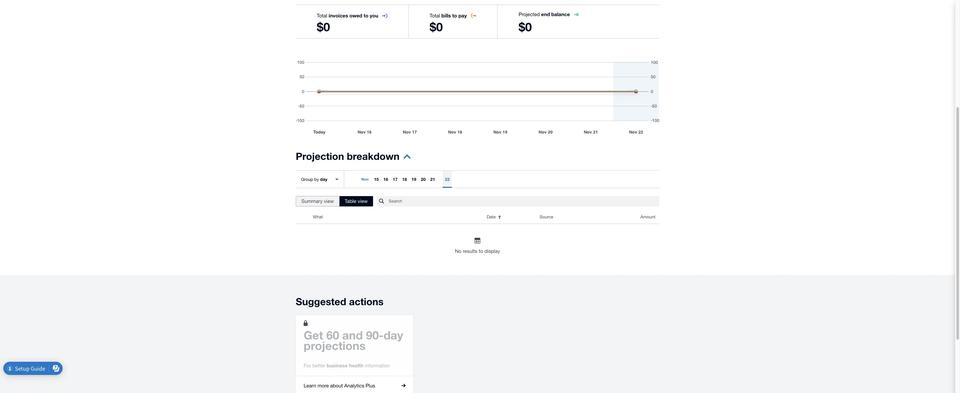 Task type: describe. For each thing, give the bounding box(es) containing it.
for better business health information
[[304, 363, 390, 369]]

end
[[542, 11, 550, 17]]

learn
[[304, 384, 316, 389]]

about
[[330, 384, 343, 389]]

19
[[412, 177, 417, 182]]

suggested actions
[[296, 296, 384, 308]]

group by day
[[301, 177, 328, 182]]

balance
[[552, 11, 570, 17]]

source button
[[536, 211, 607, 224]]

by
[[314, 177, 319, 182]]

16
[[384, 177, 388, 182]]

summary view
[[302, 199, 334, 204]]

table
[[345, 199, 357, 204]]

summary
[[302, 199, 323, 204]]

amount
[[641, 215, 656, 220]]

results
[[463, 249, 478, 254]]

15
[[374, 177, 379, 182]]

and
[[343, 329, 363, 343]]

to for no results to display
[[479, 249, 483, 254]]

22 nov 2023 element
[[443, 171, 452, 188]]

owed
[[350, 13, 363, 18]]

90-
[[366, 329, 384, 343]]

source
[[540, 215, 554, 220]]

more
[[318, 384, 329, 389]]

:
[[368, 177, 369, 182]]

you
[[370, 13, 379, 18]]

what
[[313, 215, 323, 220]]

total for $0
[[430, 13, 440, 18]]

17 button
[[391, 171, 400, 188]]

list of upcoming transactions within the selected timeframe element
[[296, 211, 660, 256]]

actions
[[349, 296, 384, 308]]

group
[[301, 177, 313, 182]]

projection
[[296, 151, 344, 162]]

projected end balance
[[519, 11, 570, 17]]

what button
[[309, 211, 483, 224]]

breakdown
[[347, 151, 400, 162]]

better
[[313, 363, 326, 369]]

total invoices owed to you $0
[[317, 13, 379, 34]]

projection breakdown button
[[296, 151, 411, 167]]

display
[[485, 249, 501, 254]]

projections
[[304, 339, 366, 353]]

22 button
[[443, 171, 452, 188]]

plus
[[366, 384, 375, 389]]

table view
[[345, 199, 368, 204]]

projection breakdown
[[296, 151, 400, 162]]

business
[[327, 363, 348, 369]]

15 button
[[372, 171, 381, 188]]

3 $0 from the left
[[519, 20, 532, 34]]

18
[[402, 177, 407, 182]]

day inside get 60 and 90-day projections
[[384, 329, 403, 343]]

date
[[487, 215, 496, 220]]

21
[[431, 177, 435, 182]]

learn more about analytics plus
[[304, 384, 375, 389]]



Task type: locate. For each thing, give the bounding box(es) containing it.
amount button
[[607, 211, 660, 224]]

to for total bills to pay $0
[[453, 13, 457, 18]]

date button
[[483, 211, 536, 224]]

1 $0 from the left
[[317, 20, 330, 34]]

learn more about analytics plus button
[[296, 377, 414, 394]]

$0 down bills
[[430, 20, 443, 34]]

1 horizontal spatial $0
[[430, 20, 443, 34]]

19 button
[[410, 171, 419, 188]]

$0 down invoices
[[317, 20, 330, 34]]

1 horizontal spatial day
[[384, 329, 403, 343]]

information
[[365, 363, 390, 369]]

to
[[364, 13, 369, 18], [453, 13, 457, 18], [479, 249, 483, 254]]

to left pay
[[453, 13, 457, 18]]

17
[[393, 177, 398, 182]]

for
[[304, 363, 311, 369]]

view right summary
[[324, 199, 334, 204]]

nov :
[[362, 177, 369, 182]]

view right table
[[358, 199, 368, 204]]

get 60 and 90-day projections
[[304, 329, 403, 353]]

to inside total bills to pay $0
[[453, 13, 457, 18]]

0 horizontal spatial total
[[317, 13, 328, 18]]

16 button
[[381, 171, 391, 188]]

total left invoices
[[317, 13, 328, 18]]

2 horizontal spatial to
[[479, 249, 483, 254]]

to inside list of upcoming transactions within the selected timeframe element
[[479, 249, 483, 254]]

total bills to pay $0
[[430, 13, 467, 34]]

$0 inside total bills to pay $0
[[430, 20, 443, 34]]

bills
[[442, 13, 451, 18]]

health
[[349, 363, 364, 369]]

0 horizontal spatial to
[[364, 13, 369, 18]]

pay
[[459, 13, 467, 18]]

total inside total invoices owed to you $0
[[317, 13, 328, 18]]

1 horizontal spatial to
[[453, 13, 457, 18]]

no results to display
[[455, 249, 501, 254]]

no
[[455, 249, 462, 254]]

analytics
[[345, 384, 365, 389]]

1 vertical spatial day
[[384, 329, 403, 343]]

suggested
[[296, 296, 347, 308]]

0 horizontal spatial $0
[[317, 20, 330, 34]]

1 total from the left
[[317, 13, 328, 18]]

projection breakdown view option group
[[296, 196, 374, 207]]

0 horizontal spatial day
[[320, 177, 328, 182]]

$0 inside total invoices owed to you $0
[[317, 20, 330, 34]]

total for you
[[317, 13, 328, 18]]

2 total from the left
[[430, 13, 440, 18]]

get
[[304, 329, 323, 343]]

view
[[324, 199, 334, 204], [358, 199, 368, 204]]

Search for a document search field
[[389, 196, 660, 207]]

invoices
[[329, 13, 348, 18]]

to inside total invoices owed to you $0
[[364, 13, 369, 18]]

projected
[[519, 12, 540, 17]]

1 view from the left
[[324, 199, 334, 204]]

total inside total bills to pay $0
[[430, 13, 440, 18]]

nov
[[362, 177, 368, 182]]

18 button
[[400, 171, 410, 188]]

1 horizontal spatial total
[[430, 13, 440, 18]]

day
[[320, 177, 328, 182], [384, 329, 403, 343]]

22
[[445, 177, 450, 182]]

2 $0 from the left
[[430, 20, 443, 34]]

to left you
[[364, 13, 369, 18]]

0 vertical spatial day
[[320, 177, 328, 182]]

total
[[317, 13, 328, 18], [430, 13, 440, 18]]

total left bills
[[430, 13, 440, 18]]

2 view from the left
[[358, 199, 368, 204]]

view for summary view
[[324, 199, 334, 204]]

20
[[421, 177, 426, 182]]

$0
[[317, 20, 330, 34], [430, 20, 443, 34], [519, 20, 532, 34]]

60
[[327, 329, 339, 343]]

$0 down the projected
[[519, 20, 532, 34]]

21 button
[[428, 171, 438, 188]]

view for table view
[[358, 199, 368, 204]]

to right results
[[479, 249, 483, 254]]

0 horizontal spatial view
[[324, 199, 334, 204]]

1 horizontal spatial view
[[358, 199, 368, 204]]

20 button
[[419, 171, 428, 188]]

2 horizontal spatial $0
[[519, 20, 532, 34]]



Task type: vqa. For each thing, say whether or not it's contained in the screenshot.
svg icon
no



